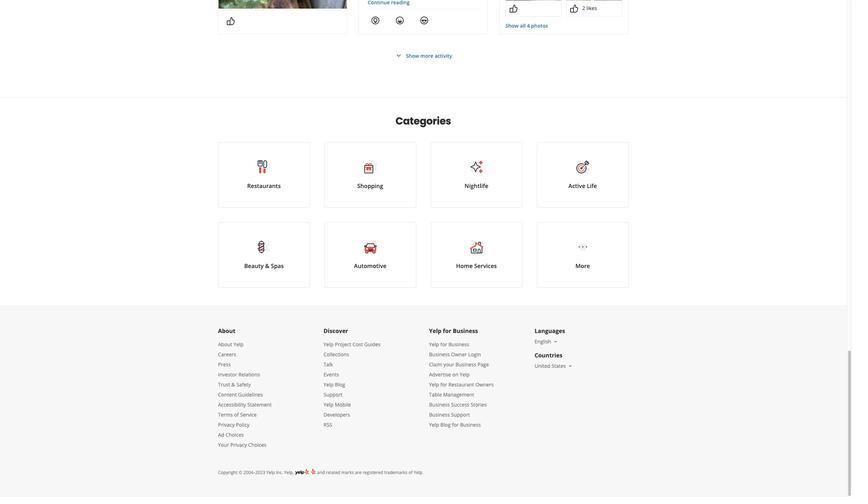 Task type: describe. For each thing, give the bounding box(es) containing it.
active life
[[569, 182, 597, 190]]

english
[[535, 338, 552, 345]]

restaurants link
[[218, 142, 310, 208]]

yelp,
[[284, 470, 294, 476]]

yelp project cost guides link
[[324, 341, 381, 348]]

your privacy choices link
[[218, 442, 267, 449]]

united
[[535, 363, 551, 370]]

cost
[[353, 341, 363, 348]]

4
[[527, 22, 530, 29]]

2 horizontal spatial like feed item image
[[571, 4, 579, 13]]

active life link
[[537, 142, 629, 208]]

mobile
[[335, 402, 351, 408]]

united states button
[[535, 363, 574, 370]]

yelp up the yelp for business link
[[429, 327, 442, 335]]

and
[[318, 470, 325, 476]]

claim your business page link
[[429, 361, 489, 368]]

& inside the "category navigation section" navigation
[[265, 262, 270, 270]]

privacy policy link
[[218, 422, 250, 429]]

yelp logo image
[[295, 469, 309, 476]]

nightlife link
[[431, 142, 523, 208]]

claim
[[429, 361, 443, 368]]

blog inside yelp for business business owner login claim your business page advertise on yelp yelp for restaurant owners table management business success stories business support yelp blog for business
[[441, 422, 451, 429]]

for up business owner login link
[[441, 341, 448, 348]]

discover
[[324, 327, 349, 335]]

shopping
[[358, 182, 384, 190]]

yelp blog for business link
[[429, 422, 481, 429]]

page
[[478, 361, 489, 368]]

1 horizontal spatial of
[[409, 470, 413, 476]]

more
[[421, 52, 434, 59]]

show more activity
[[406, 52, 453, 59]]

all
[[520, 22, 526, 29]]

category navigation section navigation
[[211, 98, 636, 305]]

24 useful v2 image
[[372, 16, 380, 25]]

yelp blog link
[[324, 382, 345, 388]]

events
[[324, 371, 339, 378]]

0 horizontal spatial choices
[[226, 432, 244, 439]]

photos
[[532, 22, 549, 29]]

developers
[[324, 412, 350, 419]]

restaurant
[[449, 382, 475, 388]]

guides
[[365, 341, 381, 348]]

home services
[[457, 262, 497, 270]]

rss link
[[324, 422, 332, 429]]

blog inside the yelp project cost guides collections talk events yelp blog support yelp mobile developers rss
[[335, 382, 345, 388]]

ad choices link
[[218, 432, 244, 439]]

business up the yelp for business link
[[453, 327, 478, 335]]

advertise on yelp link
[[429, 371, 470, 378]]

accessibility
[[218, 402, 246, 408]]

for down advertise
[[441, 382, 448, 388]]

yelp right on
[[460, 371, 470, 378]]

trust
[[218, 382, 230, 388]]

©
[[239, 470, 242, 476]]

developers link
[[324, 412, 350, 419]]

states
[[552, 363, 566, 370]]

policy
[[236, 422, 250, 429]]

nightlife
[[465, 182, 489, 190]]

likes
[[587, 5, 597, 11]]

yelp project cost guides collections talk events yelp blog support yelp mobile developers rss
[[324, 341, 381, 429]]

marks
[[342, 470, 354, 476]]

talk
[[324, 361, 333, 368]]

spas
[[271, 262, 284, 270]]

yelp up table
[[429, 382, 439, 388]]

yelp for business
[[429, 327, 478, 335]]

show for show more activity
[[406, 52, 419, 59]]

united states
[[535, 363, 566, 370]]

,
[[309, 470, 311, 476]]

terms
[[218, 412, 233, 419]]

service
[[240, 412, 257, 419]]

beauty & spas link
[[218, 222, 310, 288]]

events link
[[324, 371, 339, 378]]

show all 4 photos
[[506, 22, 549, 29]]

beauty & spas
[[244, 262, 284, 270]]

0 vertical spatial privacy
[[218, 422, 235, 429]]

& inside about yelp careers press investor relations trust & safety content guidelines accessibility statement terms of service privacy policy ad choices your privacy choices
[[232, 382, 235, 388]]

24 chevron down v2 image
[[395, 51, 403, 60]]

about yelp link
[[218, 341, 244, 348]]

yelp inside about yelp careers press investor relations trust & safety content guidelines accessibility statement terms of service privacy policy ad choices your privacy choices
[[234, 341, 244, 348]]

life
[[587, 182, 597, 190]]

more link
[[537, 222, 629, 288]]

24 funny v2 image
[[396, 16, 405, 25]]

business up yelp blog for business link
[[429, 412, 450, 419]]

of inside about yelp careers press investor relations trust & safety content guidelines accessibility statement terms of service privacy policy ad choices your privacy choices
[[234, 412, 239, 419]]

press link
[[218, 361, 231, 368]]

management
[[444, 392, 475, 398]]

yelp mobile link
[[324, 402, 351, 408]]

show for show all 4 photos
[[506, 22, 519, 29]]

business down owner
[[456, 361, 477, 368]]

beauty
[[244, 262, 264, 270]]

statement
[[248, 402, 272, 408]]

owner
[[451, 351, 467, 358]]

are
[[355, 470, 362, 476]]

0 horizontal spatial like feed item image
[[226, 17, 235, 25]]

active
[[569, 182, 586, 190]]

home services link
[[431, 222, 523, 288]]

business owner login link
[[429, 351, 481, 358]]

investor relations link
[[218, 371, 260, 378]]

content
[[218, 392, 237, 398]]

about for about
[[218, 327, 236, 335]]

talk link
[[324, 361, 333, 368]]

show all 4 photos button
[[506, 22, 549, 29]]

business support link
[[429, 412, 470, 419]]

yelp for business business owner login claim your business page advertise on yelp yelp for restaurant owners table management business success stories business support yelp blog for business
[[429, 341, 494, 429]]

16 chevron down v2 image for countries
[[568, 363, 574, 369]]

restaurants
[[247, 182, 281, 190]]

24 cool v2 image
[[420, 16, 429, 25]]



Task type: locate. For each thing, give the bounding box(es) containing it.
for up the yelp for business link
[[443, 327, 452, 335]]

business up claim
[[429, 351, 450, 358]]

privacy down terms
[[218, 422, 235, 429]]

home
[[457, 262, 473, 270]]

0 vertical spatial support
[[324, 392, 343, 398]]

1 vertical spatial &
[[232, 382, 235, 388]]

activity
[[435, 52, 453, 59]]

investor
[[218, 371, 237, 378]]

table
[[429, 392, 442, 398]]

business down table
[[429, 402, 450, 408]]

of up privacy policy link
[[234, 412, 239, 419]]

privacy
[[218, 422, 235, 429], [231, 442, 247, 449]]

english button
[[535, 338, 559, 345]]

business
[[453, 327, 478, 335], [449, 341, 470, 348], [429, 351, 450, 358], [456, 361, 477, 368], [429, 402, 450, 408], [429, 412, 450, 419], [460, 422, 481, 429]]

choices down privacy policy link
[[226, 432, 244, 439]]

support
[[324, 392, 343, 398], [451, 412, 470, 419]]

copyright
[[218, 470, 238, 476]]

1 horizontal spatial like feed item image
[[510, 4, 519, 13]]

0 horizontal spatial show
[[406, 52, 419, 59]]

16 chevron down v2 image inside united states 'dropdown button'
[[568, 363, 574, 369]]

trust & safety link
[[218, 382, 251, 388]]

ad
[[218, 432, 225, 439]]

yelp down events link
[[324, 382, 334, 388]]

1 vertical spatial of
[[409, 470, 413, 476]]

for
[[443, 327, 452, 335], [441, 341, 448, 348], [441, 382, 448, 388], [452, 422, 459, 429]]

press
[[218, 361, 231, 368]]

1 vertical spatial support
[[451, 412, 470, 419]]

success
[[451, 402, 470, 408]]

yelp.
[[414, 470, 424, 476]]

yelp down business support link
[[429, 422, 439, 429]]

automotive
[[354, 262, 387, 270]]

2 about from the top
[[218, 341, 232, 348]]

show right 24 chevron down v2 icon
[[406, 52, 419, 59]]

about for about yelp careers press investor relations trust & safety content guidelines accessibility statement terms of service privacy policy ad choices your privacy choices
[[218, 341, 232, 348]]

business up owner
[[449, 341, 470, 348]]

blog up "support" link
[[335, 382, 345, 388]]

0 vertical spatial choices
[[226, 432, 244, 439]]

shopping link
[[325, 142, 417, 208]]

0 vertical spatial about
[[218, 327, 236, 335]]

show inside dropdown button
[[506, 22, 519, 29]]

choices
[[226, 432, 244, 439], [248, 442, 267, 449]]

16 chevron down v2 image for languages
[[553, 339, 559, 345]]

business success stories link
[[429, 402, 487, 408]]

about yelp careers press investor relations trust & safety content guidelines accessibility statement terms of service privacy policy ad choices your privacy choices
[[218, 341, 272, 449]]

blog down business support link
[[441, 422, 451, 429]]

more
[[576, 262, 591, 270]]

show inside button
[[406, 52, 419, 59]]

countries
[[535, 352, 563, 360]]

about
[[218, 327, 236, 335], [218, 341, 232, 348]]

business down 'stories'
[[460, 422, 481, 429]]

16 chevron down v2 image down languages
[[553, 339, 559, 345]]

support inside yelp for business business owner login claim your business page advertise on yelp yelp for restaurant owners table management business success stories business support yelp blog for business
[[451, 412, 470, 419]]

rss
[[324, 422, 332, 429]]

careers
[[218, 351, 236, 358]]

0 vertical spatial &
[[265, 262, 270, 270]]

automotive link
[[325, 222, 417, 288]]

related
[[326, 470, 341, 476]]

& right trust
[[232, 382, 235, 388]]

login
[[469, 351, 481, 358]]

show left 'all'
[[506, 22, 519, 29]]

inc.
[[276, 470, 283, 476]]

project
[[335, 341, 352, 348]]

about up about yelp link
[[218, 327, 236, 335]]

0 vertical spatial 16 chevron down v2 image
[[553, 339, 559, 345]]

on
[[453, 371, 459, 378]]

copyright © 2004–2023 yelp inc. yelp,
[[218, 470, 294, 476]]

1 vertical spatial blog
[[441, 422, 451, 429]]

registered
[[363, 470, 383, 476]]

0 vertical spatial show
[[506, 22, 519, 29]]

1 horizontal spatial show
[[506, 22, 519, 29]]

collections
[[324, 351, 349, 358]]

explore recent activity section section
[[212, 0, 635, 97]]

safety
[[237, 382, 251, 388]]

yelp up collections link
[[324, 341, 334, 348]]

0 horizontal spatial of
[[234, 412, 239, 419]]

16 chevron down v2 image inside the "english" dropdown button
[[553, 339, 559, 345]]

advertise
[[429, 371, 451, 378]]

accessibility statement link
[[218, 402, 272, 408]]

stories
[[471, 402, 487, 408]]

16 chevron down v2 image right states
[[568, 363, 574, 369]]

relations
[[239, 371, 260, 378]]

collections link
[[324, 351, 349, 358]]

services
[[475, 262, 497, 270]]

& left spas
[[265, 262, 270, 270]]

like feed item image
[[510, 4, 519, 13], [571, 4, 579, 13], [226, 17, 235, 25]]

yelp down "support" link
[[324, 402, 334, 408]]

1 horizontal spatial 16 chevron down v2 image
[[568, 363, 574, 369]]

0 vertical spatial blog
[[335, 382, 345, 388]]

terms of service link
[[218, 412, 257, 419]]

support down the "success"
[[451, 412, 470, 419]]

yelp for restaurant owners link
[[429, 382, 494, 388]]

yelp for business link
[[429, 341, 470, 348]]

1 horizontal spatial choices
[[248, 442, 267, 449]]

your
[[218, 442, 229, 449]]

for down business support link
[[452, 422, 459, 429]]

2004–2023
[[244, 470, 265, 476]]

16 chevron down v2 image
[[553, 339, 559, 345], [568, 363, 574, 369]]

languages
[[535, 327, 566, 335]]

yelp burst image
[[311, 469, 316, 475]]

show
[[506, 22, 519, 29], [406, 52, 419, 59]]

support down yelp blog link
[[324, 392, 343, 398]]

privacy down ad choices link
[[231, 442, 247, 449]]

1 vertical spatial show
[[406, 52, 419, 59]]

0 horizontal spatial 16 chevron down v2 image
[[553, 339, 559, 345]]

content guidelines link
[[218, 392, 263, 398]]

0 horizontal spatial blog
[[335, 382, 345, 388]]

1 vertical spatial about
[[218, 341, 232, 348]]

choices down policy
[[248, 442, 267, 449]]

about up careers
[[218, 341, 232, 348]]

2 likes
[[583, 5, 597, 11]]

table management link
[[429, 392, 475, 398]]

1 about from the top
[[218, 327, 236, 335]]

yelp up claim
[[429, 341, 439, 348]]

yelp
[[429, 327, 442, 335], [234, 341, 244, 348], [324, 341, 334, 348], [429, 341, 439, 348], [460, 371, 470, 378], [324, 382, 334, 388], [429, 382, 439, 388], [324, 402, 334, 408], [429, 422, 439, 429], [267, 470, 275, 476]]

support link
[[324, 392, 343, 398]]

guidelines
[[238, 392, 263, 398]]

show more activity button
[[395, 51, 453, 60]]

0 vertical spatial of
[[234, 412, 239, 419]]

0 horizontal spatial &
[[232, 382, 235, 388]]

1 vertical spatial 16 chevron down v2 image
[[568, 363, 574, 369]]

2
[[583, 5, 586, 11]]

about inside about yelp careers press investor relations trust & safety content guidelines accessibility statement terms of service privacy policy ad choices your privacy choices
[[218, 341, 232, 348]]

support inside the yelp project cost guides collections talk events yelp blog support yelp mobile developers rss
[[324, 392, 343, 398]]

1 vertical spatial privacy
[[231, 442, 247, 449]]

and related marks are registered trademarks of yelp.
[[316, 470, 424, 476]]

0 horizontal spatial support
[[324, 392, 343, 398]]

1 horizontal spatial &
[[265, 262, 270, 270]]

1 horizontal spatial blog
[[441, 422, 451, 429]]

1 horizontal spatial support
[[451, 412, 470, 419]]

categories
[[396, 114, 452, 128]]

trademarks
[[385, 470, 408, 476]]

yelp left inc.
[[267, 470, 275, 476]]

1 vertical spatial choices
[[248, 442, 267, 449]]

of left yelp.
[[409, 470, 413, 476]]

yelp up careers
[[234, 341, 244, 348]]



Task type: vqa. For each thing, say whether or not it's contained in the screenshot.
the bottommost AT
no



